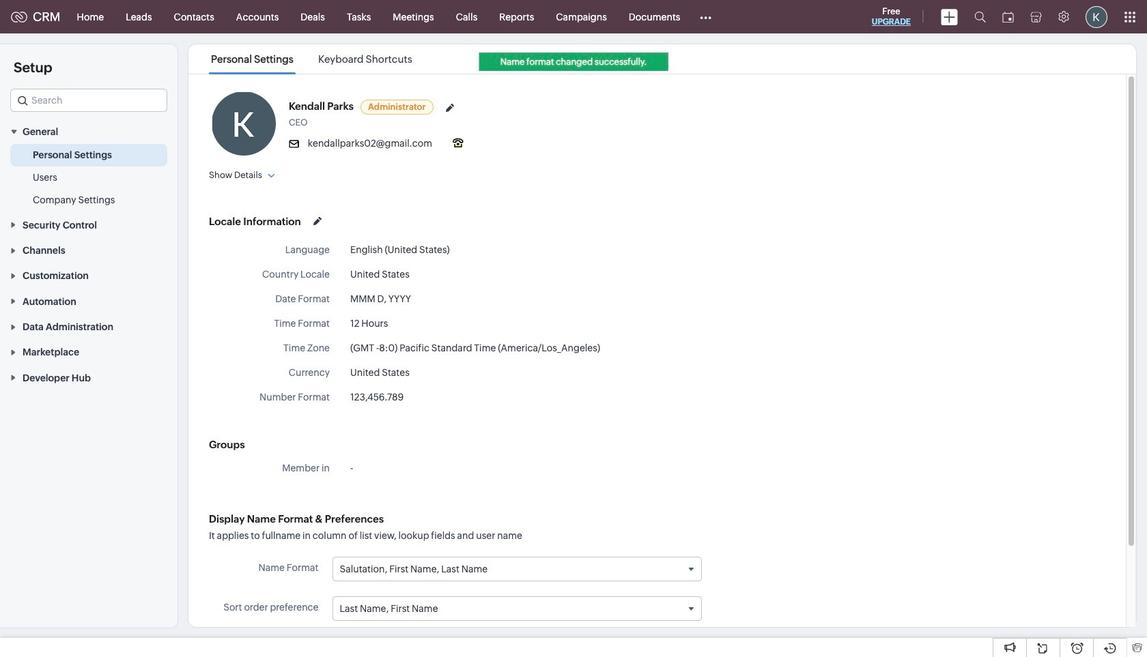 Task type: locate. For each thing, give the bounding box(es) containing it.
logo image
[[11, 11, 27, 22]]

profile element
[[1078, 0, 1116, 33]]

list
[[199, 44, 425, 74]]

create menu element
[[933, 0, 966, 33]]

search image
[[975, 11, 986, 23]]

profile image
[[1086, 6, 1108, 28]]

none field search
[[10, 89, 167, 112]]

calendar image
[[1003, 11, 1014, 22]]

region
[[0, 144, 178, 212]]

None field
[[10, 89, 167, 112], [333, 558, 701, 581], [333, 598, 701, 621], [333, 558, 701, 581], [333, 598, 701, 621]]



Task type: vqa. For each thing, say whether or not it's contained in the screenshot.
Views
no



Task type: describe. For each thing, give the bounding box(es) containing it.
create menu image
[[941, 9, 958, 25]]

Search text field
[[11, 89, 167, 111]]

Other Modules field
[[691, 6, 721, 28]]

search element
[[966, 0, 994, 33]]



